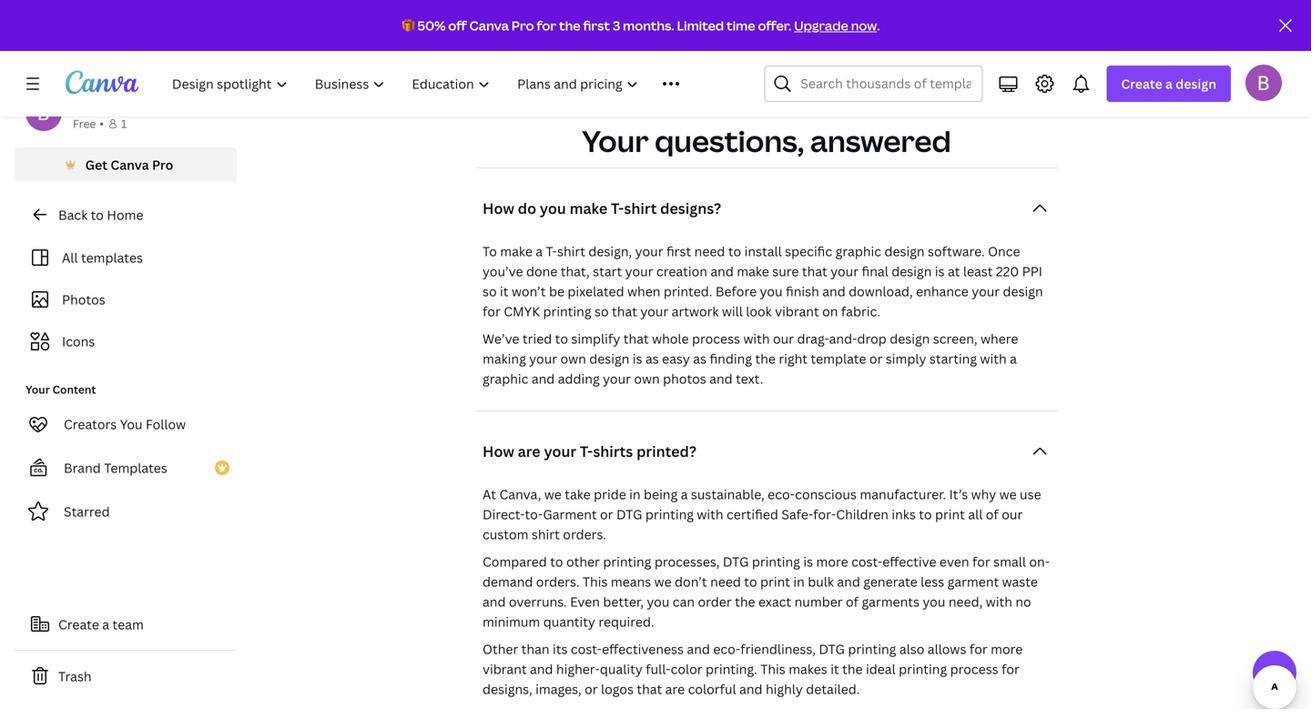 Task type: describe. For each thing, give the bounding box(es) containing it.
fabric.
[[841, 303, 881, 320]]

you've
[[483, 263, 523, 280]]

making
[[483, 350, 526, 368]]

and down printing.
[[739, 681, 763, 698]]

when
[[627, 283, 661, 300]]

sustainable,
[[691, 486, 765, 503]]

you left can on the right
[[647, 593, 670, 611]]

you down "less"
[[923, 593, 946, 611]]

printing inside at canva, we take pride in being a sustainable, eco-conscious manufacturer. it's why we use direct-to-garment or dtg printing with certified safe-for-children inks to print all of our custom shirt orders.
[[646, 506, 694, 523]]

other
[[483, 641, 518, 658]]

template
[[811, 350, 866, 368]]

off
[[448, 17, 467, 34]]

printing up means
[[603, 553, 651, 571]]

your for your questions, answered
[[582, 121, 649, 161]]

it inside other than its cost-effectiveness and eco-friendliness, dtg printing also allows for more vibrant and higher-quality full-color printing. this makes it the ideal printing process for designs, images, or logos that are colorful and highly detailed.
[[831, 661, 839, 678]]

templates
[[81, 249, 143, 266]]

its
[[553, 641, 568, 658]]

eco- inside other than its cost-effectiveness and eco-friendliness, dtg printing also allows for more vibrant and higher-quality full-color printing. this makes it the ideal printing process for designs, images, or logos that are colorful and highly detailed.
[[713, 641, 741, 658]]

follow
[[146, 416, 186, 433]]

0 horizontal spatial make
[[500, 243, 533, 260]]

🎁 50% off canva pro for the first 3 months. limited time offer. upgrade now .
[[402, 17, 880, 34]]

color
[[671, 661, 703, 678]]

2 horizontal spatial we
[[1000, 486, 1017, 503]]

take
[[565, 486, 591, 503]]

text.
[[736, 370, 764, 388]]

canva,
[[499, 486, 541, 503]]

dtg inside other than its cost-effectiveness and eco-friendliness, dtg printing also allows for more vibrant and higher-quality full-color printing. this makes it the ideal printing process for designs, images, or logos that are colorful and highly detailed.
[[819, 641, 845, 658]]

even
[[570, 593, 600, 611]]

create a team button
[[15, 606, 237, 643]]

now
[[851, 17, 877, 34]]

.
[[877, 17, 880, 34]]

for inside compared to other printing processes, dtg printing is more cost-effective even for small on- demand orders. this means we don't need to print in bulk and  generate less garment waste and overruns. even better, you can order the exact number of garments you need, with no minimum quantity required.
[[973, 553, 991, 571]]

garment
[[948, 573, 999, 591]]

eco- inside at canva, we take pride in being a sustainable, eco-conscious manufacturer. it's why we use direct-to-garment or dtg printing with certified safe-for-children inks to print all of our custom shirt orders.
[[768, 486, 795, 503]]

or inside at canva, we take pride in being a sustainable, eco-conscious manufacturer. it's why we use direct-to-garment or dtg printing with certified safe-for-children inks to print all of our custom shirt orders.
[[600, 506, 613, 523]]

bulk
[[808, 573, 834, 591]]

trash
[[58, 668, 92, 685]]

design up final
[[885, 243, 925, 260]]

your down least
[[972, 283, 1000, 300]]

for right allows
[[970, 641, 988, 658]]

create a team
[[58, 616, 144, 633]]

graphic inside we've tried to simplify that whole process with our drag-and-drop design screen, where making your own design is as easy as finding the right template or simply starting with a graphic and adding your own photos and text.
[[483, 370, 529, 388]]

simply
[[886, 350, 927, 368]]

design down simplify
[[589, 350, 630, 368]]

done
[[526, 263, 558, 280]]

how do you make t-shirt designs?
[[483, 199, 721, 218]]

easy
[[662, 350, 690, 368]]

a inside dropdown button
[[1166, 75, 1173, 92]]

2 horizontal spatial make
[[737, 263, 769, 280]]

shirts
[[593, 442, 633, 461]]

all
[[968, 506, 983, 523]]

this inside other than its cost-effectiveness and eco-friendliness, dtg printing also allows for more vibrant and higher-quality full-color printing. this makes it the ideal printing process for designs, images, or logos that are colorful and highly detailed.
[[761, 661, 786, 678]]

and down "than"
[[530, 661, 553, 678]]

exact
[[759, 593, 792, 611]]

need inside compared to other printing processes, dtg printing is more cost-effective even for small on- demand orders. this means we don't need to print in bulk and  generate less garment waste and overruns. even better, you can order the exact number of garments you need, with no minimum quantity required.
[[710, 573, 741, 591]]

creators you follow link
[[15, 406, 237, 443]]

in inside compared to other printing processes, dtg printing is more cost-effective even for small on- demand orders. this means we don't need to print in bulk and  generate less garment waste and overruns. even better, you can order the exact number of garments you need, with no minimum quantity required.
[[794, 573, 805, 591]]

creation
[[657, 263, 707, 280]]

less
[[921, 573, 945, 591]]

t- for shirt
[[546, 243, 557, 260]]

start
[[593, 263, 622, 280]]

design right final
[[892, 263, 932, 280]]

overruns.
[[509, 593, 567, 611]]

need inside the to make a t-shirt design, your first need to install specific graphic design software. once you've done that, start your creation and make sure that your final design is at least 220 ppi so it won't be pixelated when printed. before you finish and download, enhance your design for cmyk printing so that your artwork will look vibrant on fabric.
[[695, 243, 725, 260]]

bob builder image
[[1246, 64, 1282, 101]]

look
[[746, 303, 772, 320]]

back to home link
[[15, 197, 237, 233]]

safe-
[[782, 506, 813, 523]]

adding
[[558, 370, 600, 388]]

free •
[[73, 116, 104, 131]]

more inside compared to other printing processes, dtg printing is more cost-effective even for small on- demand orders. this means we don't need to print in bulk and  generate less garment waste and overruns. even better, you can order the exact number of garments you need, with no minimum quantity required.
[[816, 553, 848, 571]]

required.
[[599, 613, 654, 631]]

or inside other than its cost-effectiveness and eco-friendliness, dtg printing also allows for more vibrant and higher-quality full-color printing. this makes it the ideal printing process for designs, images, or logos that are colorful and highly detailed.
[[585, 681, 598, 698]]

children
[[836, 506, 889, 523]]

printing up the "ideal"
[[848, 641, 896, 658]]

ppi
[[1022, 263, 1043, 280]]

logos
[[601, 681, 634, 698]]

dtg inside at canva, we take pride in being a sustainable, eco-conscious manufacturer. it's why we use direct-to-garment or dtg printing with certified safe-for-children inks to print all of our custom shirt orders.
[[616, 506, 642, 523]]

custom
[[483, 526, 529, 543]]

print inside at canva, we take pride in being a sustainable, eco-conscious manufacturer. it's why we use direct-to-garment or dtg printing with certified safe-for-children inks to print all of our custom shirt orders.
[[935, 506, 965, 523]]

your inside dropdown button
[[544, 442, 577, 461]]

your content
[[25, 382, 96, 397]]

to right don't
[[744, 573, 757, 591]]

shirt inside the to make a t-shirt design, your first need to install specific graphic design software. once you've done that, start your creation and make sure that your final design is at least 220 ppi so it won't be pixelated when printed. before you finish and download, enhance your design for cmyk printing so that your artwork will look vibrant on fabric.
[[557, 243, 585, 260]]

images,
[[536, 681, 582, 698]]

220
[[996, 263, 1019, 280]]

t- for shirts
[[580, 442, 593, 461]]

and up before
[[711, 263, 734, 280]]

least
[[963, 263, 993, 280]]

process inside other than its cost-effectiveness and eco-friendliness, dtg printing also allows for more vibrant and higher-quality full-color printing. this makes it the ideal printing process for designs, images, or logos that are colorful and highly detailed.
[[950, 661, 999, 678]]

the inside other than its cost-effectiveness and eco-friendliness, dtg printing also allows for more vibrant and higher-quality full-color printing. this makes it the ideal printing process for designs, images, or logos that are colorful and highly detailed.
[[842, 661, 863, 678]]

1 horizontal spatial so
[[595, 303, 609, 320]]

demand
[[483, 573, 533, 591]]

process inside we've tried to simplify that whole process with our drag-and-drop design screen, where making your own design is as easy as finding the right template or simply starting with a graphic and adding your own photos and text.
[[692, 330, 740, 348]]

processes,
[[655, 553, 720, 571]]

more inside other than its cost-effectiveness and eco-friendliness, dtg printing also allows for more vibrant and higher-quality full-color printing. this makes it the ideal printing process for designs, images, or logos that are colorful and highly detailed.
[[991, 641, 1023, 658]]

for left 3
[[537, 17, 557, 34]]

0 horizontal spatial own
[[561, 350, 586, 368]]

means
[[611, 573, 651, 591]]

for down no
[[1002, 661, 1020, 678]]

how are your t-shirts printed? button
[[475, 434, 1058, 470]]

how are your t-shirts printed?
[[483, 442, 697, 461]]

Search search field
[[801, 66, 971, 101]]

before
[[716, 283, 757, 300]]

cost- inside compared to other printing processes, dtg printing is more cost-effective even for small on- demand orders. this means we don't need to print in bulk and  generate less garment waste and overruns. even better, you can order the exact number of garments you need, with no minimum quantity required.
[[852, 553, 883, 571]]

you
[[120, 416, 143, 433]]

with inside at canva, we take pride in being a sustainable, eco-conscious manufacturer. it's why we use direct-to-garment or dtg printing with certified safe-for-children inks to print all of our custom shirt orders.
[[697, 506, 724, 523]]

design inside dropdown button
[[1176, 75, 1217, 92]]

is inside we've tried to simplify that whole process with our drag-and-drop design screen, where making your own design is as easy as finding the right template or simply starting with a graphic and adding your own photos and text.
[[633, 350, 643, 368]]

will
[[722, 303, 743, 320]]

get
[[85, 156, 108, 173]]

starred
[[64, 503, 110, 520]]

that down when in the top of the page
[[612, 303, 637, 320]]

printing inside the to make a t-shirt design, your first need to install specific graphic design software. once you've done that, start your creation and make sure that your final design is at least 220 ppi so it won't be pixelated when printed. before you finish and download, enhance your design for cmyk printing so that your artwork will look vibrant on fabric.
[[543, 303, 592, 320]]

upgrade
[[794, 17, 849, 34]]

your left final
[[831, 263, 859, 280]]

how for how do you make t-shirt designs?
[[483, 199, 514, 218]]

ideal
[[866, 661, 896, 678]]

once
[[988, 243, 1020, 260]]

in inside at canva, we take pride in being a sustainable, eco-conscious manufacturer. it's why we use direct-to-garment or dtg printing with certified safe-for-children inks to print all of our custom shirt orders.
[[629, 486, 641, 503]]

compared to other printing processes, dtg printing is more cost-effective even for small on- demand orders. this means we don't need to print in bulk and  generate less garment waste and overruns. even better, you can order the exact number of garments you need, with no minimum quantity required.
[[483, 553, 1050, 631]]

at
[[948, 263, 960, 280]]

create a design button
[[1107, 66, 1231, 102]]

design,
[[589, 243, 632, 260]]

compared
[[483, 553, 547, 571]]

download,
[[849, 283, 913, 300]]

0 horizontal spatial we
[[544, 486, 562, 503]]

or inside we've tried to simplify that whole process with our drag-and-drop design screen, where making your own design is as easy as finding the right template or simply starting with a graphic and adding your own photos and text.
[[870, 350, 883, 368]]

pixelated
[[568, 283, 624, 300]]

your down when in the top of the page
[[641, 303, 669, 320]]

why
[[971, 486, 996, 503]]

🎁
[[402, 17, 415, 34]]

specific
[[785, 243, 833, 260]]

your right adding
[[603, 370, 631, 388]]

makes
[[789, 661, 828, 678]]

of inside at canva, we take pride in being a sustainable, eco-conscious manufacturer. it's why we use direct-to-garment or dtg printing with certified safe-for-children inks to print all of our custom shirt orders.
[[986, 506, 999, 523]]

print inside compared to other printing processes, dtg printing is more cost-effective even for small on- demand orders. this means we don't need to print in bulk and  generate less garment waste and overruns. even better, you can order the exact number of garments you need, with no minimum quantity required.
[[760, 573, 790, 591]]

and down finding
[[710, 370, 733, 388]]

finish
[[786, 283, 819, 300]]

photos
[[62, 291, 105, 308]]

design down ppi on the right of page
[[1003, 283, 1043, 300]]

brand templates
[[64, 459, 167, 477]]

0 vertical spatial pro
[[512, 17, 534, 34]]

won't
[[512, 283, 546, 300]]

to left other
[[550, 553, 563, 571]]



Task type: vqa. For each thing, say whether or not it's contained in the screenshot.
the cards?
no



Task type: locate. For each thing, give the bounding box(es) containing it.
offer.
[[758, 17, 792, 34]]

be
[[549, 283, 565, 300]]

for inside the to make a t-shirt design, your first need to install specific graphic design software. once you've done that, start your creation and make sure that your final design is at least 220 ppi so it won't be pixelated when printed. before you finish and download, enhance your design for cmyk printing so that your artwork will look vibrant on fabric.
[[483, 303, 501, 320]]

to right inks
[[919, 506, 932, 523]]

to left install
[[728, 243, 741, 260]]

0 vertical spatial t-
[[611, 199, 624, 218]]

being
[[644, 486, 678, 503]]

our inside we've tried to simplify that whole process with our drag-and-drop design screen, where making your own design is as easy as finding the right template or simply starting with a graphic and adding your own photos and text.
[[773, 330, 794, 348]]

0 vertical spatial or
[[870, 350, 883, 368]]

0 vertical spatial of
[[986, 506, 999, 523]]

0 vertical spatial your
[[582, 121, 649, 161]]

of inside compared to other printing processes, dtg printing is more cost-effective even for small on- demand orders. this means we don't need to print in bulk and  generate less garment waste and overruns. even better, you can order the exact number of garments you need, with no minimum quantity required.
[[846, 593, 859, 611]]

2 horizontal spatial dtg
[[819, 641, 845, 658]]

the up detailed.
[[842, 661, 863, 678]]

0 horizontal spatial our
[[773, 330, 794, 348]]

canva right the get
[[111, 156, 149, 173]]

you up look
[[760, 283, 783, 300]]

for up garment on the bottom
[[973, 553, 991, 571]]

order
[[698, 593, 732, 611]]

pro
[[512, 17, 534, 34], [152, 156, 173, 173]]

0 vertical spatial print
[[935, 506, 965, 523]]

with down sustainable,
[[697, 506, 724, 523]]

0 horizontal spatial graphic
[[483, 370, 529, 388]]

create inside dropdown button
[[1121, 75, 1163, 92]]

1 vertical spatial canva
[[111, 156, 149, 173]]

first inside the to make a t-shirt design, your first need to install specific graphic design software. once you've done that, start your creation and make sure that your final design is at least 220 ppi so it won't be pixelated when printed. before you finish and download, enhance your design for cmyk printing so that your artwork will look vibrant on fabric.
[[667, 243, 691, 260]]

0 horizontal spatial in
[[629, 486, 641, 503]]

0 horizontal spatial cost-
[[571, 641, 602, 658]]

0 horizontal spatial dtg
[[616, 506, 642, 523]]

brand
[[64, 459, 101, 477]]

and left adding
[[532, 370, 555, 388]]

a inside at canva, we take pride in being a sustainable, eco-conscious manufacturer. it's why we use direct-to-garment or dtg printing with certified safe-for-children inks to print all of our custom shirt orders.
[[681, 486, 688, 503]]

0 vertical spatial are
[[518, 442, 541, 461]]

2 horizontal spatial or
[[870, 350, 883, 368]]

1 vertical spatial own
[[634, 370, 660, 388]]

2 vertical spatial t-
[[580, 442, 593, 461]]

this inside compared to other printing processes, dtg printing is more cost-effective even for small on- demand orders. this means we don't need to print in bulk and  generate less garment waste and overruns. even better, you can order the exact number of garments you need, with no minimum quantity required.
[[583, 573, 608, 591]]

team
[[112, 616, 144, 633]]

we left take
[[544, 486, 562, 503]]

more down no
[[991, 641, 1023, 658]]

0 vertical spatial it
[[500, 283, 509, 300]]

vibrant down finish
[[775, 303, 819, 320]]

with
[[743, 330, 770, 348], [980, 350, 1007, 368], [697, 506, 724, 523], [986, 593, 1013, 611]]

make down install
[[737, 263, 769, 280]]

garment
[[543, 506, 597, 523]]

this down friendliness,
[[761, 661, 786, 678]]

even
[[940, 553, 969, 571]]

you right do
[[540, 199, 566, 218]]

0 horizontal spatial so
[[483, 283, 497, 300]]

1 how from the top
[[483, 199, 514, 218]]

1 vertical spatial is
[[633, 350, 643, 368]]

a inside the to make a t-shirt design, your first need to install specific graphic design software. once you've done that, start your creation and make sure that your final design is at least 220 ppi so it won't be pixelated when printed. before you finish and download, enhance your design for cmyk printing so that your artwork will look vibrant on fabric.
[[536, 243, 543, 260]]

printing up exact
[[752, 553, 800, 571]]

1 vertical spatial graphic
[[483, 370, 529, 388]]

1 vertical spatial this
[[761, 661, 786, 678]]

with down look
[[743, 330, 770, 348]]

inks
[[892, 506, 916, 523]]

or down pride
[[600, 506, 613, 523]]

that inside other than its cost-effectiveness and eco-friendliness, dtg printing also allows for more vibrant and higher-quality full-color printing. this makes it the ideal printing process for designs, images, or logos that are colorful and highly detailed.
[[637, 681, 662, 698]]

2 how from the top
[[483, 442, 514, 461]]

no
[[1016, 593, 1031, 611]]

are down color
[[665, 681, 685, 698]]

need,
[[949, 593, 983, 611]]

1 horizontal spatial it
[[831, 661, 839, 678]]

how left do
[[483, 199, 514, 218]]

0 vertical spatial canva
[[469, 17, 509, 34]]

canva inside button
[[111, 156, 149, 173]]

design
[[1176, 75, 1217, 92], [885, 243, 925, 260], [892, 263, 932, 280], [1003, 283, 1043, 300], [890, 330, 930, 348], [589, 350, 630, 368]]

t- up take
[[580, 442, 593, 461]]

detailed.
[[806, 681, 860, 698]]

0 horizontal spatial t-
[[546, 243, 557, 260]]

it up detailed.
[[831, 661, 839, 678]]

how do you make t-shirt designs? button
[[475, 190, 1058, 227]]

upgrade now button
[[794, 17, 877, 34]]

2 vertical spatial or
[[585, 681, 598, 698]]

months.
[[623, 17, 674, 34]]

design left bob builder image
[[1176, 75, 1217, 92]]

1 vertical spatial create
[[58, 616, 99, 633]]

create inside button
[[58, 616, 99, 633]]

1 vertical spatial print
[[760, 573, 790, 591]]

your for your content
[[25, 382, 50, 397]]

first left 3
[[583, 17, 610, 34]]

0 vertical spatial vibrant
[[775, 303, 819, 320]]

1 vertical spatial orders.
[[536, 573, 580, 591]]

0 vertical spatial process
[[692, 330, 740, 348]]

0 vertical spatial in
[[629, 486, 641, 503]]

get canva pro
[[85, 156, 173, 173]]

to inside the to make a t-shirt design, your first need to install specific graphic design software. once you've done that, start your creation and make sure that your final design is at least 220 ppi so it won't be pixelated when printed. before you finish and download, enhance your design for cmyk printing so that your artwork will look vibrant on fabric.
[[728, 243, 741, 260]]

home
[[107, 206, 143, 224]]

are inside other than its cost-effectiveness and eco-friendliness, dtg printing also allows for more vibrant and higher-quality full-color printing. this makes it the ideal printing process for designs, images, or logos that are colorful and highly detailed.
[[665, 681, 685, 698]]

or
[[870, 350, 883, 368], [600, 506, 613, 523], [585, 681, 598, 698]]

is left at
[[935, 263, 945, 280]]

0 horizontal spatial are
[[518, 442, 541, 461]]

final
[[862, 263, 889, 280]]

dtg up makes
[[819, 641, 845, 658]]

time
[[727, 17, 755, 34]]

to-
[[525, 506, 543, 523]]

0 vertical spatial our
[[773, 330, 794, 348]]

0 horizontal spatial this
[[583, 573, 608, 591]]

0 vertical spatial own
[[561, 350, 586, 368]]

a inside button
[[102, 616, 109, 633]]

make inside dropdown button
[[570, 199, 608, 218]]

dtg down pride
[[616, 506, 642, 523]]

1 vertical spatial dtg
[[723, 553, 749, 571]]

graphic
[[836, 243, 882, 260], [483, 370, 529, 388]]

is inside the to make a t-shirt design, your first need to install specific graphic design software. once you've done that, start your creation and make sure that your final design is at least 220 ppi so it won't be pixelated when printed. before you finish and download, enhance your design for cmyk printing so that your artwork will look vibrant on fabric.
[[935, 263, 945, 280]]

we inside compared to other printing processes, dtg printing is more cost-effective even for small on- demand orders. this means we don't need to print in bulk and  generate less garment waste and overruns. even better, you can order the exact number of garments you need, with no minimum quantity required.
[[654, 573, 672, 591]]

orders. inside compared to other printing processes, dtg printing is more cost-effective even for small on- demand orders. this means we don't need to print in bulk and  generate less garment waste and overruns. even better, you can order the exact number of garments you need, with no minimum quantity required.
[[536, 573, 580, 591]]

how for how are your t-shirts printed?
[[483, 442, 514, 461]]

vibrant inside other than its cost-effectiveness and eco-friendliness, dtg printing also allows for more vibrant and higher-quality full-color printing. this makes it the ideal printing process for designs, images, or logos that are colorful and highly detailed.
[[483, 661, 527, 678]]

waste
[[1002, 573, 1038, 591]]

the inside compared to other printing processes, dtg printing is more cost-effective even for small on- demand orders. this means we don't need to print in bulk and  generate less garment waste and overruns. even better, you can order the exact number of garments you need, with no minimum quantity required.
[[735, 593, 755, 611]]

dtg up order
[[723, 553, 749, 571]]

graphic down making on the left of page
[[483, 370, 529, 388]]

0 horizontal spatial process
[[692, 330, 740, 348]]

0 vertical spatial orders.
[[563, 526, 606, 543]]

dtg
[[616, 506, 642, 523], [723, 553, 749, 571], [819, 641, 845, 658]]

1 horizontal spatial graphic
[[836, 243, 882, 260]]

need up order
[[710, 573, 741, 591]]

1 horizontal spatial we
[[654, 573, 672, 591]]

1 vertical spatial first
[[667, 243, 691, 260]]

photos link
[[25, 282, 226, 317]]

1 horizontal spatial of
[[986, 506, 999, 523]]

printed?
[[637, 442, 697, 461]]

are up canva,
[[518, 442, 541, 461]]

0 horizontal spatial eco-
[[713, 641, 741, 658]]

the inside we've tried to simplify that whole process with our drag-and-drop design screen, where making your own design is as easy as finding the right template or simply starting with a graphic and adding your own photos and text.
[[755, 350, 776, 368]]

shirt up that,
[[557, 243, 585, 260]]

shirt down the to- at bottom
[[532, 526, 560, 543]]

you inside dropdown button
[[540, 199, 566, 218]]

1 horizontal spatial pro
[[512, 17, 534, 34]]

0 horizontal spatial vibrant
[[483, 661, 527, 678]]

a
[[1166, 75, 1173, 92], [536, 243, 543, 260], [1010, 350, 1017, 368], [681, 486, 688, 503], [102, 616, 109, 633]]

1 horizontal spatial more
[[991, 641, 1023, 658]]

0 horizontal spatial pro
[[152, 156, 173, 173]]

2 vertical spatial shirt
[[532, 526, 560, 543]]

shirt left the designs?
[[624, 199, 657, 218]]

content
[[52, 382, 96, 397]]

the left exact
[[735, 593, 755, 611]]

more up bulk
[[816, 553, 848, 571]]

free
[[73, 116, 96, 131]]

0 vertical spatial how
[[483, 199, 514, 218]]

for
[[537, 17, 557, 34], [483, 303, 501, 320], [973, 553, 991, 571], [970, 641, 988, 658], [1002, 661, 1020, 678]]

1 horizontal spatial canva
[[469, 17, 509, 34]]

1 vertical spatial make
[[500, 243, 533, 260]]

1 vertical spatial more
[[991, 641, 1023, 658]]

your up when in the top of the page
[[625, 263, 653, 280]]

0 vertical spatial this
[[583, 573, 608, 591]]

creators you follow
[[64, 416, 186, 433]]

it
[[500, 283, 509, 300], [831, 661, 839, 678]]

your up the creation in the top of the page
[[635, 243, 663, 260]]

1 vertical spatial in
[[794, 573, 805, 591]]

for-
[[813, 506, 836, 523]]

your left content
[[25, 382, 50, 397]]

print up exact
[[760, 573, 790, 591]]

0 horizontal spatial first
[[583, 17, 610, 34]]

of right all
[[986, 506, 999, 523]]

cost- up generate
[[852, 553, 883, 571]]

at
[[483, 486, 496, 503]]

that down specific
[[802, 263, 828, 280]]

0 vertical spatial so
[[483, 283, 497, 300]]

t- inside the to make a t-shirt design, your first need to install specific graphic design software. once you've done that, start your creation and make sure that your final design is at least 220 ppi so it won't be pixelated when printed. before you finish and download, enhance your design for cmyk printing so that your artwork will look vibrant on fabric.
[[546, 243, 557, 260]]

your up take
[[544, 442, 577, 461]]

1 horizontal spatial this
[[761, 661, 786, 678]]

pride
[[594, 486, 626, 503]]

2 horizontal spatial t-
[[611, 199, 624, 218]]

your
[[635, 243, 663, 260], [625, 263, 653, 280], [831, 263, 859, 280], [972, 283, 1000, 300], [641, 303, 669, 320], [529, 350, 557, 368], [603, 370, 631, 388], [544, 442, 577, 461]]

other
[[566, 553, 600, 571]]

where
[[981, 330, 1019, 348]]

graphic up final
[[836, 243, 882, 260]]

graphic inside the to make a t-shirt design, your first need to install specific graphic design software. once you've done that, start your creation and make sure that your final design is at least 220 ppi so it won't be pixelated when printed. before you finish and download, enhance your design for cmyk printing so that your artwork will look vibrant on fabric.
[[836, 243, 882, 260]]

create for create a design
[[1121, 75, 1163, 92]]

how inside how are your t-shirts printed? dropdown button
[[483, 442, 514, 461]]

all templates
[[62, 249, 143, 266]]

orders. down garment
[[563, 526, 606, 543]]

pro up back to home link
[[152, 156, 173, 173]]

dtg inside compared to other printing processes, dtg printing is more cost-effective even for small on- demand orders. this means we don't need to print in bulk and  generate less garment waste and overruns. even better, you can order the exact number of garments you need, with no minimum quantity required.
[[723, 553, 749, 571]]

creators
[[64, 416, 117, 433]]

quality
[[600, 661, 643, 678]]

printing down being
[[646, 506, 694, 523]]

starred link
[[15, 494, 237, 530]]

make up you've
[[500, 243, 533, 260]]

1 horizontal spatial process
[[950, 661, 999, 678]]

0 horizontal spatial your
[[25, 382, 50, 397]]

1 vertical spatial our
[[1002, 506, 1023, 523]]

as right easy
[[693, 350, 707, 368]]

1 as from the left
[[646, 350, 659, 368]]

on
[[822, 303, 838, 320]]

print
[[935, 506, 965, 523], [760, 573, 790, 591]]

and up color
[[687, 641, 710, 658]]

our up right
[[773, 330, 794, 348]]

1 horizontal spatial cost-
[[852, 553, 883, 571]]

1 horizontal spatial first
[[667, 243, 691, 260]]

own up adding
[[561, 350, 586, 368]]

print down 'it's'
[[935, 506, 965, 523]]

first for need
[[667, 243, 691, 260]]

2 as from the left
[[693, 350, 707, 368]]

t- up done
[[546, 243, 557, 260]]

1 vertical spatial t-
[[546, 243, 557, 260]]

eco- up printing.
[[713, 641, 741, 658]]

1 horizontal spatial are
[[665, 681, 685, 698]]

install
[[745, 243, 782, 260]]

to right "back"
[[91, 206, 104, 224]]

finding
[[710, 350, 752, 368]]

2 vertical spatial dtg
[[819, 641, 845, 658]]

1 vertical spatial or
[[600, 506, 613, 523]]

also
[[900, 641, 925, 658]]

1 vertical spatial pro
[[152, 156, 173, 173]]

pro inside button
[[152, 156, 173, 173]]

that inside we've tried to simplify that whole process with our drag-and-drop design screen, where making your own design is as easy as finding the right template or simply starting with a graphic and adding your own photos and text.
[[624, 330, 649, 348]]

1 horizontal spatial dtg
[[723, 553, 749, 571]]

process
[[692, 330, 740, 348], [950, 661, 999, 678]]

with down where
[[980, 350, 1007, 368]]

so down pixelated
[[595, 303, 609, 320]]

you inside the to make a t-shirt design, your first need to install specific graphic design software. once you've done that, start your creation and make sure that your final design is at least 220 ppi so it won't be pixelated when printed. before you finish and download, enhance your design for cmyk printing so that your artwork will look vibrant on fabric.
[[760, 283, 783, 300]]

tried
[[523, 330, 552, 348]]

50%
[[417, 17, 446, 34]]

0 vertical spatial create
[[1121, 75, 1163, 92]]

software.
[[928, 243, 985, 260]]

is inside compared to other printing processes, dtg printing is more cost-effective even for small on- demand orders. this means we don't need to print in bulk and  generate less garment waste and overruns. even better, you can order the exact number of garments you need, with no minimum quantity required.
[[803, 553, 813, 571]]

orders. inside at canva, we take pride in being a sustainable, eco-conscious manufacturer. it's why we use direct-to-garment or dtg printing with certified safe-for-children inks to print all of our custom shirt orders.
[[563, 526, 606, 543]]

and down demand
[[483, 593, 506, 611]]

1 vertical spatial are
[[665, 681, 685, 698]]

the up the text.
[[755, 350, 776, 368]]

design up simply
[[890, 330, 930, 348]]

shirt
[[624, 199, 657, 218], [557, 243, 585, 260], [532, 526, 560, 543]]

0 vertical spatial need
[[695, 243, 725, 260]]

that left the whole
[[624, 330, 649, 348]]

screen,
[[933, 330, 978, 348]]

make up design,
[[570, 199, 608, 218]]

effective
[[883, 553, 937, 571]]

cost- inside other than its cost-effectiveness and eco-friendliness, dtg printing also allows for more vibrant and higher-quality full-color printing. this makes it the ideal printing process for designs, images, or logos that are colorful and highly detailed.
[[571, 641, 602, 658]]

simplify
[[571, 330, 620, 348]]

vibrant inside the to make a t-shirt design, your first need to install specific graphic design software. once you've done that, start your creation and make sure that your final design is at least 220 ppi so it won't be pixelated when printed. before you finish and download, enhance your design for cmyk printing so that your artwork will look vibrant on fabric.
[[775, 303, 819, 320]]

in left bulk
[[794, 573, 805, 591]]

eco-
[[768, 486, 795, 503], [713, 641, 741, 658]]

process down allows
[[950, 661, 999, 678]]

first for 3
[[583, 17, 610, 34]]

vibrant up designs,
[[483, 661, 527, 678]]

printing down also
[[899, 661, 947, 678]]

0 horizontal spatial more
[[816, 553, 848, 571]]

printing down be
[[543, 303, 592, 320]]

we left don't
[[654, 573, 672, 591]]

cmyk
[[504, 303, 540, 320]]

conscious
[[795, 486, 857, 503]]

1 vertical spatial need
[[710, 573, 741, 591]]

pro right 'off'
[[512, 17, 534, 34]]

1 vertical spatial cost-
[[571, 641, 602, 658]]

and-
[[829, 330, 857, 348]]

answered
[[810, 121, 951, 161]]

our inside at canva, we take pride in being a sustainable, eco-conscious manufacturer. it's why we use direct-to-garment or dtg printing with certified safe-for-children inks to print all of our custom shirt orders.
[[1002, 506, 1023, 523]]

first up the creation in the top of the page
[[667, 243, 691, 260]]

designs?
[[660, 199, 721, 218]]

sure
[[772, 263, 799, 280]]

0 horizontal spatial canva
[[111, 156, 149, 173]]

top level navigation element
[[160, 66, 721, 102], [160, 66, 721, 102]]

1 horizontal spatial or
[[600, 506, 613, 523]]

0 vertical spatial first
[[583, 17, 610, 34]]

how inside 'how do you make t-shirt designs?' dropdown button
[[483, 199, 514, 218]]

0 vertical spatial more
[[816, 553, 848, 571]]

process up finding
[[692, 330, 740, 348]]

1 vertical spatial your
[[25, 382, 50, 397]]

of right number
[[846, 593, 859, 611]]

printing
[[543, 303, 592, 320], [646, 506, 694, 523], [603, 553, 651, 571], [752, 553, 800, 571], [848, 641, 896, 658], [899, 661, 947, 678]]

shirt inside dropdown button
[[624, 199, 657, 218]]

1 vertical spatial eco-
[[713, 641, 741, 658]]

and right bulk
[[837, 573, 860, 591]]

this up even
[[583, 573, 608, 591]]

it inside the to make a t-shirt design, your first need to install specific graphic design software. once you've done that, start your creation and make sure that your final design is at least 220 ppi so it won't be pixelated when printed. before you finish and download, enhance your design for cmyk printing so that your artwork will look vibrant on fabric.
[[500, 283, 509, 300]]

cost-
[[852, 553, 883, 571], [571, 641, 602, 658]]

eco- up safe-
[[768, 486, 795, 503]]

the left 3
[[559, 17, 581, 34]]

generate
[[864, 573, 918, 591]]

higher-
[[556, 661, 600, 678]]

1 horizontal spatial own
[[634, 370, 660, 388]]

1 vertical spatial shirt
[[557, 243, 585, 260]]

as left easy
[[646, 350, 659, 368]]

2 horizontal spatial is
[[935, 263, 945, 280]]

printing.
[[706, 661, 757, 678]]

0 vertical spatial cost-
[[852, 553, 883, 571]]

1
[[121, 116, 127, 131]]

or down higher- on the bottom
[[585, 681, 598, 698]]

your up "how do you make t-shirt designs?"
[[582, 121, 649, 161]]

1 horizontal spatial create
[[1121, 75, 1163, 92]]

back to home
[[58, 206, 143, 224]]

orders.
[[563, 526, 606, 543], [536, 573, 580, 591]]

with inside compared to other printing processes, dtg printing is more cost-effective even for small on- demand orders. this means we don't need to print in bulk and  generate less garment waste and overruns. even better, you can order the exact number of garments you need, with no minimum quantity required.
[[986, 593, 1013, 611]]

we left use
[[1000, 486, 1017, 503]]

create for create a team
[[58, 616, 99, 633]]

1 horizontal spatial print
[[935, 506, 965, 523]]

are inside dropdown button
[[518, 442, 541, 461]]

drag-
[[797, 330, 829, 348]]

0 vertical spatial graphic
[[836, 243, 882, 260]]

don't
[[675, 573, 707, 591]]

1 vertical spatial of
[[846, 593, 859, 611]]

shirt inside at canva, we take pride in being a sustainable, eco-conscious manufacturer. it's why we use direct-to-garment or dtg printing with certified safe-for-children inks to print all of our custom shirt orders.
[[532, 526, 560, 543]]

0 vertical spatial is
[[935, 263, 945, 280]]

t- up design,
[[611, 199, 624, 218]]

photos
[[663, 370, 706, 388]]

to right tried
[[555, 330, 568, 348]]

and up 'on'
[[823, 283, 846, 300]]

to inside at canva, we take pride in being a sustainable, eco-conscious manufacturer. it's why we use direct-to-garment or dtg printing with certified safe-for-children inks to print all of our custom shirt orders.
[[919, 506, 932, 523]]

a inside we've tried to simplify that whole process with our drag-and-drop design screen, where making your own design is as easy as finding the right template or simply starting with a graphic and adding your own photos and text.
[[1010, 350, 1017, 368]]

do
[[518, 199, 536, 218]]

on-
[[1029, 553, 1050, 571]]

1 horizontal spatial t-
[[580, 442, 593, 461]]

1 horizontal spatial our
[[1002, 506, 1023, 523]]

trash link
[[15, 658, 237, 695]]

that down full-
[[637, 681, 662, 698]]

than
[[522, 641, 550, 658]]

to
[[91, 206, 104, 224], [728, 243, 741, 260], [555, 330, 568, 348], [919, 506, 932, 523], [550, 553, 563, 571], [744, 573, 757, 591]]

that,
[[561, 263, 590, 280]]

with left no
[[986, 593, 1013, 611]]

cost- up higher- on the bottom
[[571, 641, 602, 658]]

starting
[[930, 350, 977, 368]]

2 vertical spatial is
[[803, 553, 813, 571]]

None search field
[[764, 66, 983, 102]]

to inside we've tried to simplify that whole process with our drag-and-drop design screen, where making your own design is as easy as finding the right template or simply starting with a graphic and adding your own photos and text.
[[555, 330, 568, 348]]

0 horizontal spatial of
[[846, 593, 859, 611]]

your down tried
[[529, 350, 557, 368]]



